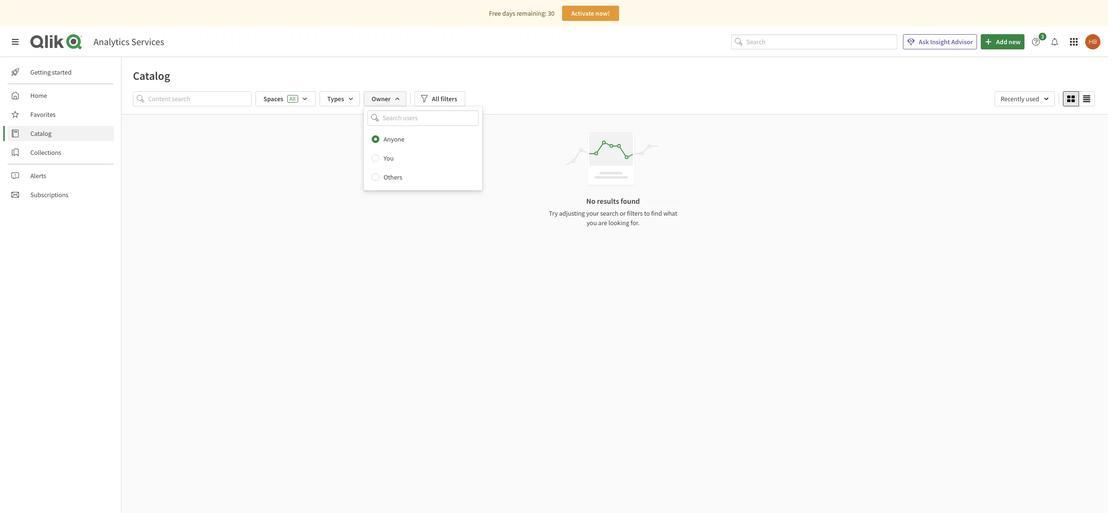 Task type: vqa. For each thing, say whether or not it's contained in the screenshot.
Glossaries at the bottom left of page
no



Task type: describe. For each thing, give the bounding box(es) containing it.
filters inside no results found try adjusting your search or filters to find what you are looking for.
[[627, 209, 643, 218]]

all for all filters
[[432, 95, 439, 103]]

filters region
[[122, 89, 1109, 190]]

you
[[384, 154, 394, 162]]

for.
[[631, 219, 640, 227]]

activate
[[572, 9, 595, 18]]

0 vertical spatial catalog
[[133, 68, 170, 83]]

types button
[[319, 91, 360, 106]]

switch view group
[[1064, 91, 1095, 106]]

subscriptions
[[30, 190, 69, 199]]

find
[[652, 209, 662, 218]]

catalog link
[[8, 126, 114, 141]]

analytics services
[[94, 36, 164, 48]]

catalog inside the navigation pane element
[[30, 129, 52, 138]]

alerts link
[[8, 168, 114, 183]]

Search users text field
[[381, 110, 467, 126]]

spaces
[[264, 95, 284, 103]]

are
[[599, 219, 607, 227]]

no results found try adjusting your search or filters to find what you are looking for.
[[549, 196, 678, 227]]

adjusting
[[559, 209, 585, 218]]

try
[[549, 209, 558, 218]]

add
[[997, 38, 1008, 46]]

remaining:
[[517, 9, 547, 18]]

your
[[587, 209, 599, 218]]

all filters button
[[415, 91, 466, 106]]

favorites link
[[8, 107, 114, 122]]

Recently used field
[[995, 91, 1055, 106]]

days
[[503, 9, 516, 18]]

home link
[[8, 88, 114, 103]]

free
[[489, 9, 501, 18]]

found
[[621, 196, 640, 206]]

subscriptions link
[[8, 187, 114, 202]]

ask insight advisor
[[919, 38, 973, 46]]

getting started link
[[8, 65, 114, 80]]

looking
[[609, 219, 630, 227]]

search
[[601, 209, 619, 218]]

you
[[587, 219, 597, 227]]

new
[[1009, 38, 1021, 46]]

all for all
[[290, 95, 296, 102]]

alerts
[[30, 171, 46, 180]]

favorites
[[30, 110, 56, 119]]



Task type: locate. For each thing, give the bounding box(es) containing it.
filters up search users text field
[[441, 95, 457, 103]]

close sidebar menu image
[[11, 38, 19, 46]]

0 horizontal spatial all
[[290, 95, 296, 102]]

filters inside dropdown button
[[441, 95, 457, 103]]

filters up for. at the right top of the page
[[627, 209, 643, 218]]

filters
[[441, 95, 457, 103], [627, 209, 643, 218]]

3
[[1042, 33, 1045, 40]]

started
[[52, 68, 72, 76]]

results
[[597, 196, 619, 206]]

owner option group
[[364, 130, 483, 187]]

all
[[432, 95, 439, 103], [290, 95, 296, 102]]

collections link
[[8, 145, 114, 160]]

all right spaces
[[290, 95, 296, 102]]

getting started
[[30, 68, 72, 76]]

services
[[131, 36, 164, 48]]

getting
[[30, 68, 51, 76]]

Search text field
[[747, 34, 898, 50]]

free days remaining: 30
[[489, 9, 555, 18]]

all up search users text field
[[432, 95, 439, 103]]

30
[[548, 9, 555, 18]]

ask
[[919, 38, 929, 46]]

ask insight advisor button
[[904, 34, 978, 49]]

analytics services element
[[94, 36, 164, 48]]

1 vertical spatial filters
[[627, 209, 643, 218]]

catalog
[[133, 68, 170, 83], [30, 129, 52, 138]]

Content search text field
[[148, 91, 252, 106]]

collections
[[30, 148, 61, 157]]

all inside dropdown button
[[432, 95, 439, 103]]

others
[[384, 173, 402, 181]]

howard brown image
[[1086, 34, 1101, 49]]

activate now! link
[[562, 6, 619, 21]]

recently
[[1001, 95, 1025, 103]]

or
[[620, 209, 626, 218]]

None field
[[364, 110, 483, 126]]

what
[[664, 209, 678, 218]]

anyone
[[384, 135, 405, 143]]

catalog down favorites
[[30, 129, 52, 138]]

0 horizontal spatial filters
[[441, 95, 457, 103]]

0 vertical spatial filters
[[441, 95, 457, 103]]

navigation pane element
[[0, 61, 121, 206]]

1 horizontal spatial all
[[432, 95, 439, 103]]

searchbar element
[[732, 34, 898, 50]]

home
[[30, 91, 47, 100]]

activate now!
[[572, 9, 610, 18]]

no
[[587, 196, 596, 206]]

all filters
[[432, 95, 457, 103]]

types
[[328, 95, 344, 103]]

0 horizontal spatial catalog
[[30, 129, 52, 138]]

used
[[1026, 95, 1040, 103]]

add new
[[997, 38, 1021, 46]]

owner button
[[364, 91, 407, 106]]

1 horizontal spatial catalog
[[133, 68, 170, 83]]

now!
[[596, 9, 610, 18]]

advisor
[[952, 38, 973, 46]]

recently used
[[1001, 95, 1040, 103]]

catalog down "services"
[[133, 68, 170, 83]]

3 button
[[1029, 33, 1050, 49]]

1 vertical spatial catalog
[[30, 129, 52, 138]]

insight
[[931, 38, 951, 46]]

owner
[[372, 95, 391, 103]]

to
[[644, 209, 650, 218]]

add new button
[[981, 34, 1025, 49]]

1 horizontal spatial filters
[[627, 209, 643, 218]]

analytics
[[94, 36, 129, 48]]



